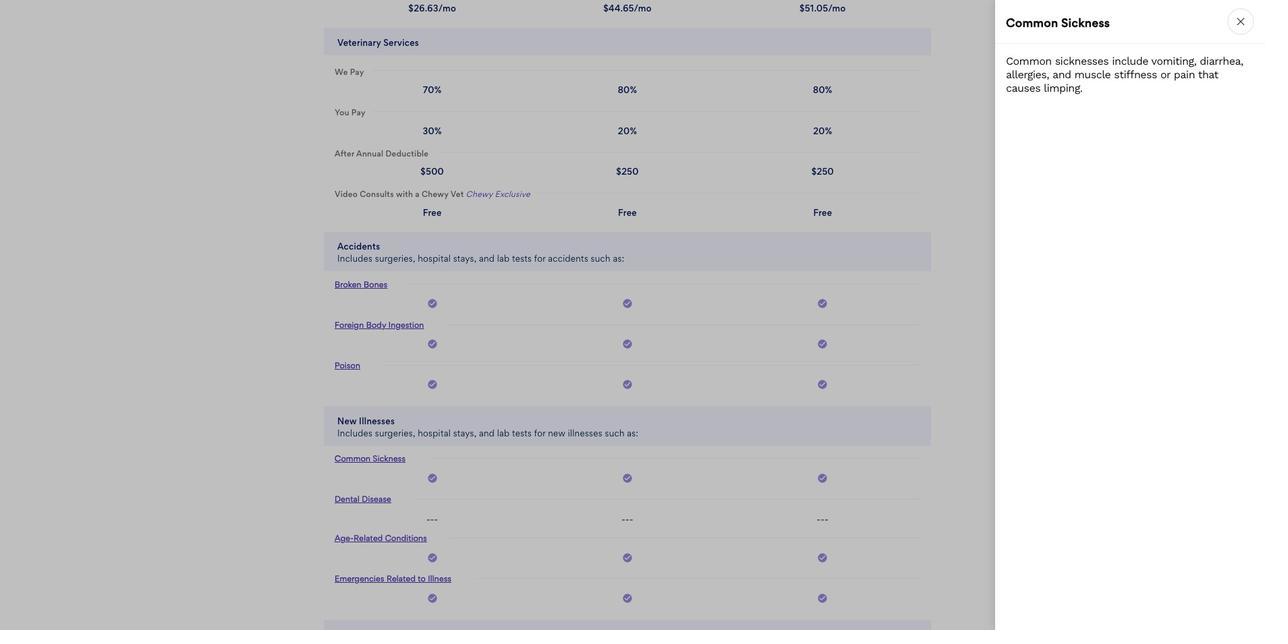 Task type: describe. For each thing, give the bounding box(es) containing it.
close image
[[1235, 15, 1248, 28]]

1 $250 from the left
[[617, 166, 639, 177]]

3 --- from the left
[[817, 514, 829, 525]]

or
[[1161, 68, 1171, 81]]

accidents includes surgeries, hospital stays, and lab tests for accidents such as:
[[338, 241, 625, 264]]

common for common sicknesses include vomiting, diarrhea, allergies, and muscle stiffness or pain that causes limping.
[[1007, 55, 1052, 68]]

allergies,
[[1007, 68, 1050, 81]]

that
[[1199, 68, 1219, 81]]

such inside new illnesses includes surgeries, hospital stays, and lab tests for new illnesses such as:
[[605, 428, 625, 438]]

4 - from the left
[[622, 514, 626, 525]]

causes
[[1007, 82, 1041, 95]]

1 free from the left
[[423, 207, 442, 218]]

5 - from the left
[[626, 514, 630, 525]]

and for allergies,
[[1053, 68, 1072, 81]]

includes inside new illnesses includes surgeries, hospital stays, and lab tests for new illnesses such as:
[[338, 428, 373, 438]]

accidents
[[338, 241, 380, 252]]

/mo for $ 44.65 /mo
[[634, 3, 652, 14]]

/mo for $ 51.05 /mo
[[829, 3, 846, 14]]

30%
[[423, 125, 442, 136]]

vomiting,
[[1152, 55, 1197, 68]]

sicknesses
[[1056, 55, 1109, 68]]

diarrhea,
[[1200, 55, 1244, 68]]

$ for 51.05
[[800, 3, 805, 14]]

common sickness
[[1007, 16, 1111, 30]]

common sicknesses include vomiting, diarrhea, allergies, and muscle stiffness or pain that causes limping.
[[1007, 55, 1244, 95]]

new
[[548, 428, 566, 438]]

tests inside new illnesses includes surgeries, hospital stays, and lab tests for new illnesses such as:
[[512, 428, 532, 438]]

for inside the accidents includes surgeries, hospital stays, and lab tests for accidents such as:
[[535, 253, 546, 264]]

$ 44.65 /mo
[[604, 3, 652, 14]]

lab inside the accidents includes surgeries, hospital stays, and lab tests for accidents such as:
[[497, 253, 510, 264]]

exclusive
[[495, 189, 531, 199]]

veterinary services
[[338, 37, 419, 48]]

1 - from the left
[[427, 514, 431, 525]]

pain
[[1174, 68, 1196, 81]]

services
[[384, 37, 419, 48]]

3 not included element from the left
[[817, 513, 829, 526]]

2 80% from the left
[[813, 84, 833, 95]]

/mo for $ 26.63 /mo
[[439, 3, 456, 14]]

3 free from the left
[[814, 207, 833, 218]]

as: inside new illnesses includes surgeries, hospital stays, and lab tests for new illnesses such as:
[[627, 428, 639, 438]]

common sickness dialog
[[996, 0, 1266, 631]]

44.65
[[609, 3, 634, 14]]

stiffness
[[1115, 68, 1158, 81]]

1 --- from the left
[[427, 514, 438, 525]]

sickness
[[1062, 16, 1111, 30]]

surgeries, inside the accidents includes surgeries, hospital stays, and lab tests for accidents such as:
[[375, 253, 416, 264]]

2 not included element from the left
[[622, 513, 634, 526]]

2 --- from the left
[[622, 514, 634, 525]]

muscle
[[1075, 68, 1111, 81]]

2 free from the left
[[618, 207, 637, 218]]

surgeries, inside new illnesses includes surgeries, hospital stays, and lab tests for new illnesses such as:
[[375, 428, 416, 438]]

2 20% from the left
[[814, 125, 833, 136]]

chewy
[[466, 189, 493, 199]]

chewy exclusive
[[466, 189, 531, 199]]

9 - from the left
[[825, 514, 829, 525]]

70%
[[423, 84, 442, 95]]

limping.
[[1044, 82, 1083, 95]]

include
[[1113, 55, 1149, 68]]

$ for 44.65
[[604, 3, 609, 14]]



Task type: vqa. For each thing, say whether or not it's contained in the screenshot.


Task type: locate. For each thing, give the bounding box(es) containing it.
1 surgeries, from the top
[[375, 253, 416, 264]]

$ 51.05 /mo
[[800, 3, 846, 14]]

lab left the new
[[497, 428, 510, 438]]

such inside the accidents includes surgeries, hospital stays, and lab tests for accidents such as:
[[591, 253, 611, 264]]

0 vertical spatial tests
[[512, 253, 532, 264]]

1 horizontal spatial not included element
[[622, 513, 634, 526]]

included image
[[427, 298, 438, 312], [427, 298, 438, 309], [818, 298, 829, 312], [818, 298, 829, 309], [622, 339, 633, 350], [818, 339, 829, 352], [427, 379, 438, 393], [427, 379, 438, 390], [622, 379, 633, 393], [818, 379, 829, 393], [818, 379, 829, 390], [427, 473, 438, 486], [622, 473, 633, 486], [818, 473, 829, 486], [427, 553, 438, 563], [622, 553, 633, 566], [427, 593, 438, 607], [818, 593, 829, 604]]

2 horizontal spatial $
[[800, 3, 805, 14]]

1 vertical spatial for
[[535, 428, 546, 438]]

and inside new illnesses includes surgeries, hospital stays, and lab tests for new illnesses such as:
[[479, 428, 495, 438]]

0 horizontal spatial as:
[[613, 253, 625, 264]]

1 lab from the top
[[497, 253, 510, 264]]

0 vertical spatial such
[[591, 253, 611, 264]]

0 horizontal spatial free
[[423, 207, 442, 218]]

1 80% from the left
[[618, 84, 637, 95]]

1 horizontal spatial 20%
[[814, 125, 833, 136]]

for left the new
[[535, 428, 546, 438]]

for inside new illnesses includes surgeries, hospital stays, and lab tests for new illnesses such as:
[[535, 428, 546, 438]]

and inside common sicknesses include vomiting, diarrhea, allergies, and muscle stiffness or pain that causes limping.
[[1053, 68, 1072, 81]]

and
[[1053, 68, 1072, 81], [479, 253, 495, 264], [479, 428, 495, 438]]

3 /mo from the left
[[829, 3, 846, 14]]

2 surgeries, from the top
[[375, 428, 416, 438]]

hospital inside the accidents includes surgeries, hospital stays, and lab tests for accidents such as:
[[418, 253, 451, 264]]

---
[[427, 514, 438, 525], [622, 514, 634, 525], [817, 514, 829, 525]]

1 horizontal spatial free
[[618, 207, 637, 218]]

7 - from the left
[[817, 514, 821, 525]]

6 - from the left
[[630, 514, 634, 525]]

2 vertical spatial and
[[479, 428, 495, 438]]

for left accidents
[[535, 253, 546, 264]]

1 horizontal spatial as:
[[627, 428, 639, 438]]

/mo
[[439, 3, 456, 14], [634, 3, 652, 14], [829, 3, 846, 14]]

0 vertical spatial surgeries,
[[375, 253, 416, 264]]

and inside the accidents includes surgeries, hospital stays, and lab tests for accidents such as:
[[479, 253, 495, 264]]

3 $ from the left
[[800, 3, 805, 14]]

illnesses
[[359, 416, 395, 426]]

such right accidents
[[591, 253, 611, 264]]

$500
[[421, 166, 444, 177]]

1 tests from the top
[[512, 253, 532, 264]]

new
[[338, 416, 357, 426]]

0 horizontal spatial $250
[[617, 166, 639, 177]]

2 horizontal spatial ---
[[817, 514, 829, 525]]

1 vertical spatial hospital
[[418, 428, 451, 438]]

stays, inside the accidents includes surgeries, hospital stays, and lab tests for accidents such as:
[[453, 253, 477, 264]]

0 horizontal spatial 20%
[[618, 125, 637, 136]]

1 $ from the left
[[409, 3, 414, 14]]

$250
[[617, 166, 639, 177], [812, 166, 834, 177]]

2 /mo from the left
[[634, 3, 652, 14]]

lab down chewy exclusive
[[497, 253, 510, 264]]

1 vertical spatial stays,
[[453, 428, 477, 438]]

2 $250 from the left
[[812, 166, 834, 177]]

0 horizontal spatial not included element
[[427, 513, 438, 526]]

$ 26.63 /mo
[[409, 3, 456, 14]]

tests inside the accidents includes surgeries, hospital stays, and lab tests for accidents such as:
[[512, 253, 532, 264]]

1 vertical spatial surgeries,
[[375, 428, 416, 438]]

2 lab from the top
[[497, 428, 510, 438]]

2 includes from the top
[[338, 428, 373, 438]]

1 vertical spatial and
[[479, 253, 495, 264]]

20%
[[618, 125, 637, 136], [814, 125, 833, 136]]

as: right illnesses
[[627, 428, 639, 438]]

free
[[423, 207, 442, 218], [618, 207, 637, 218], [814, 207, 833, 218]]

1 hospital from the top
[[418, 253, 451, 264]]

1 horizontal spatial $250
[[812, 166, 834, 177]]

hospital inside new illnesses includes surgeries, hospital stays, and lab tests for new illnesses such as:
[[418, 428, 451, 438]]

1 horizontal spatial ---
[[622, 514, 634, 525]]

26.63
[[414, 3, 439, 14]]

1 vertical spatial as:
[[627, 428, 639, 438]]

0 vertical spatial as:
[[613, 253, 625, 264]]

0 horizontal spatial $
[[409, 3, 414, 14]]

1 includes from the top
[[338, 253, 373, 264]]

$
[[409, 3, 414, 14], [604, 3, 609, 14], [800, 3, 805, 14]]

3 - from the left
[[434, 514, 438, 525]]

2 - from the left
[[431, 514, 434, 525]]

1 vertical spatial tests
[[512, 428, 532, 438]]

as: inside the accidents includes surgeries, hospital stays, and lab tests for accidents such as:
[[613, 253, 625, 264]]

0 horizontal spatial /mo
[[439, 3, 456, 14]]

2 horizontal spatial /mo
[[829, 3, 846, 14]]

for
[[535, 253, 546, 264], [535, 428, 546, 438]]

0 vertical spatial lab
[[497, 253, 510, 264]]

tests left accidents
[[512, 253, 532, 264]]

1 for from the top
[[535, 253, 546, 264]]

includes down 'accidents'
[[338, 253, 373, 264]]

stays, inside new illnesses includes surgeries, hospital stays, and lab tests for new illnesses such as:
[[453, 428, 477, 438]]

veterinary
[[338, 37, 381, 48]]

includes inside the accidents includes surgeries, hospital stays, and lab tests for accidents such as:
[[338, 253, 373, 264]]

1 vertical spatial lab
[[497, 428, 510, 438]]

0 horizontal spatial ---
[[427, 514, 438, 525]]

as: right accidents
[[613, 253, 625, 264]]

1 stays, from the top
[[453, 253, 477, 264]]

-
[[427, 514, 431, 525], [431, 514, 434, 525], [434, 514, 438, 525], [622, 514, 626, 525], [626, 514, 630, 525], [630, 514, 634, 525], [817, 514, 821, 525], [821, 514, 825, 525], [825, 514, 829, 525]]

1 not included element from the left
[[427, 513, 438, 526]]

2 $ from the left
[[604, 3, 609, 14]]

0 vertical spatial common
[[1007, 16, 1059, 30]]

1 vertical spatial includes
[[338, 428, 373, 438]]

0 vertical spatial and
[[1053, 68, 1072, 81]]

illnesses
[[568, 428, 603, 438]]

51.05
[[805, 3, 829, 14]]

tests left the new
[[512, 428, 532, 438]]

included image
[[622, 298, 633, 312], [622, 298, 633, 309], [427, 339, 438, 352], [427, 339, 438, 350], [622, 339, 633, 352], [818, 339, 829, 350], [622, 379, 633, 390], [427, 473, 438, 484], [622, 473, 633, 484], [818, 473, 829, 484], [427, 553, 438, 566], [622, 553, 633, 563], [818, 553, 829, 566], [818, 553, 829, 563], [427, 593, 438, 604], [622, 593, 633, 607], [622, 593, 633, 604], [818, 593, 829, 607]]

2 for from the top
[[535, 428, 546, 438]]

2 horizontal spatial free
[[814, 207, 833, 218]]

0 vertical spatial hospital
[[418, 253, 451, 264]]

such
[[591, 253, 611, 264], [605, 428, 625, 438]]

stays,
[[453, 253, 477, 264], [453, 428, 477, 438]]

surgeries, down 'accidents'
[[375, 253, 416, 264]]

common
[[1007, 16, 1059, 30], [1007, 55, 1052, 68]]

lab
[[497, 253, 510, 264], [497, 428, 510, 438]]

1 vertical spatial such
[[605, 428, 625, 438]]

surgeries,
[[375, 253, 416, 264], [375, 428, 416, 438]]

surgeries, down 'illnesses'
[[375, 428, 416, 438]]

2 horizontal spatial not included element
[[817, 513, 829, 526]]

$ for 26.63
[[409, 3, 414, 14]]

0 vertical spatial for
[[535, 253, 546, 264]]

2 tests from the top
[[512, 428, 532, 438]]

0 horizontal spatial 80%
[[618, 84, 637, 95]]

2 stays, from the top
[[453, 428, 477, 438]]

tests
[[512, 253, 532, 264], [512, 428, 532, 438]]

2 hospital from the top
[[418, 428, 451, 438]]

8 - from the left
[[821, 514, 825, 525]]

0 vertical spatial includes
[[338, 253, 373, 264]]

as:
[[613, 253, 625, 264], [627, 428, 639, 438]]

common for common sickness
[[1007, 16, 1059, 30]]

80%
[[618, 84, 637, 95], [813, 84, 833, 95]]

1 common from the top
[[1007, 16, 1059, 30]]

1 vertical spatial common
[[1007, 55, 1052, 68]]

0 vertical spatial stays,
[[453, 253, 477, 264]]

hospital
[[418, 253, 451, 264], [418, 428, 451, 438]]

includes
[[338, 253, 373, 264], [338, 428, 373, 438]]

not included element
[[427, 513, 438, 526], [622, 513, 634, 526], [817, 513, 829, 526]]

lab inside new illnesses includes surgeries, hospital stays, and lab tests for new illnesses such as:
[[497, 428, 510, 438]]

1 /mo from the left
[[439, 3, 456, 14]]

2 common from the top
[[1007, 55, 1052, 68]]

new illnesses includes surgeries, hospital stays, and lab tests for new illnesses such as:
[[338, 416, 639, 438]]

includes down new
[[338, 428, 373, 438]]

1 horizontal spatial /mo
[[634, 3, 652, 14]]

1 horizontal spatial 80%
[[813, 84, 833, 95]]

and for stays,
[[479, 428, 495, 438]]

1 20% from the left
[[618, 125, 637, 136]]

accidents
[[548, 253, 589, 264]]

common inside common sicknesses include vomiting, diarrhea, allergies, and muscle stiffness or pain that causes limping.
[[1007, 55, 1052, 68]]

1 horizontal spatial $
[[604, 3, 609, 14]]

such right illnesses
[[605, 428, 625, 438]]



